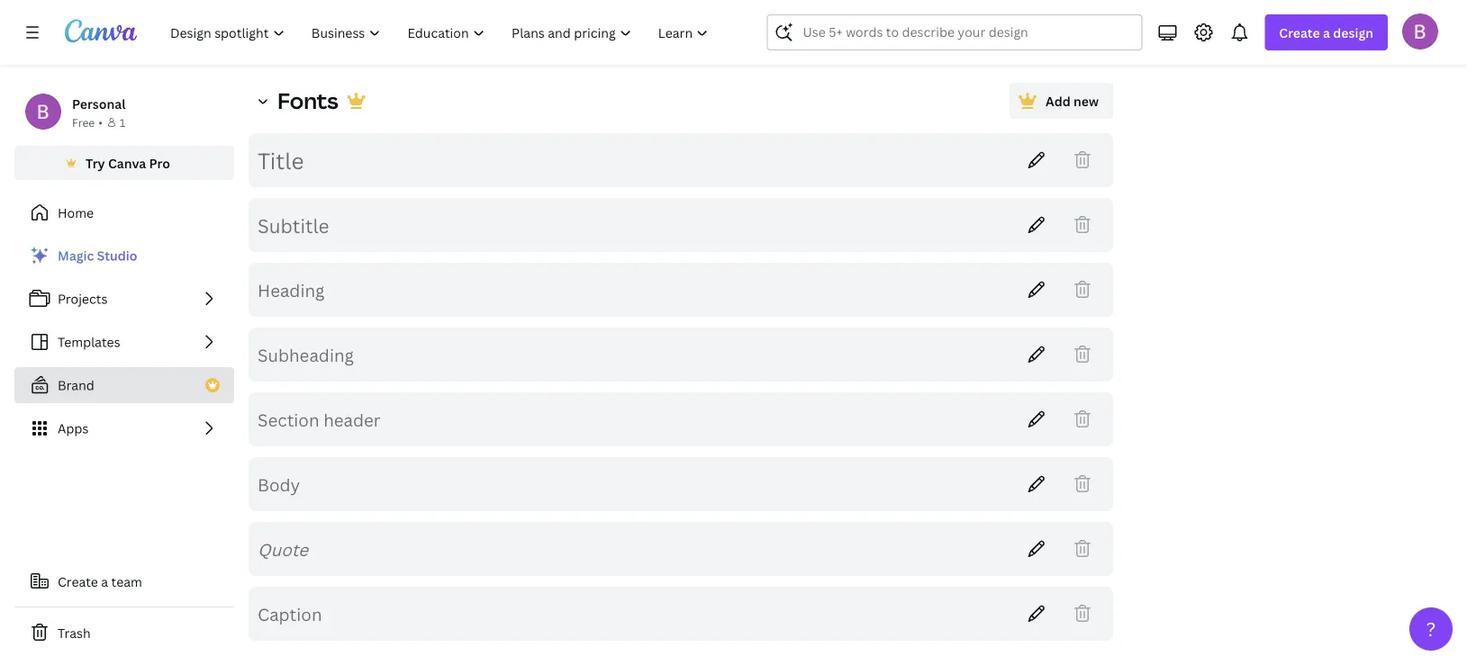 Task type: vqa. For each thing, say whether or not it's contained in the screenshot.
Create
yes



Task type: locate. For each thing, give the bounding box(es) containing it.
fonts
[[278, 86, 339, 115]]

?
[[1427, 617, 1437, 643]]

templates link
[[14, 324, 234, 360]]

home link
[[14, 195, 234, 231]]

a inside dropdown button
[[1324, 24, 1331, 41]]

1
[[120, 115, 125, 130]]

quote
[[258, 538, 308, 561]]

create inside "button"
[[58, 574, 98, 591]]

a inside "button"
[[101, 574, 108, 591]]

free
[[72, 115, 95, 130]]

1 vertical spatial a
[[101, 574, 108, 591]]

create a team button
[[14, 564, 234, 600]]

title
[[258, 146, 304, 175]]

brand link
[[14, 368, 234, 404]]

section header
[[258, 408, 381, 431]]

create for create a design
[[1280, 24, 1321, 41]]

0 horizontal spatial a
[[101, 574, 108, 591]]

canva
[[108, 155, 146, 172]]

heading button
[[258, 279, 1007, 302]]

None search field
[[767, 14, 1143, 50]]

projects
[[58, 291, 108, 308]]

subtitle
[[258, 212, 329, 238]]

a left design
[[1324, 24, 1331, 41]]

create a design button
[[1266, 14, 1389, 50]]

list containing magic studio
[[14, 238, 234, 447]]

•
[[98, 115, 103, 130]]

magic studio link
[[14, 238, 234, 274]]

new
[[1074, 92, 1099, 109]]

free •
[[72, 115, 103, 130]]

section header button
[[258, 408, 1007, 431]]

0 horizontal spatial create
[[58, 574, 98, 591]]

0 vertical spatial a
[[1324, 24, 1331, 41]]

create left team
[[58, 574, 98, 591]]

subheading
[[258, 344, 354, 367]]

a
[[1324, 24, 1331, 41], [101, 574, 108, 591]]

section
[[258, 408, 320, 431]]

1 horizontal spatial create
[[1280, 24, 1321, 41]]

a left team
[[101, 574, 108, 591]]

0 vertical spatial create
[[1280, 24, 1321, 41]]

create left design
[[1280, 24, 1321, 41]]

add new button
[[1010, 83, 1114, 119]]

subheading button
[[258, 344, 1007, 367]]

? button
[[1410, 608, 1454, 652]]

1 horizontal spatial a
[[1324, 24, 1331, 41]]

brand
[[58, 377, 94, 394]]

1 vertical spatial create
[[58, 574, 98, 591]]

add new
[[1046, 92, 1099, 109]]

create
[[1280, 24, 1321, 41], [58, 574, 98, 591]]

try
[[86, 155, 105, 172]]

create inside dropdown button
[[1280, 24, 1321, 41]]

magic studio
[[58, 247, 137, 264]]

bob builder image
[[1403, 13, 1439, 49]]

list
[[14, 238, 234, 447]]

body
[[258, 473, 300, 496]]

trash link
[[14, 615, 234, 652]]



Task type: describe. For each thing, give the bounding box(es) containing it.
projects link
[[14, 281, 234, 317]]

create a team
[[58, 574, 142, 591]]

try canva pro
[[86, 155, 170, 172]]

apps
[[58, 420, 89, 438]]

caption
[[258, 603, 322, 626]]

team
[[111, 574, 142, 591]]

Search search field
[[803, 15, 1107, 50]]

apps link
[[14, 411, 234, 447]]

pro
[[149, 155, 170, 172]]

heading
[[258, 279, 325, 302]]

create for create a team
[[58, 574, 98, 591]]

magic
[[58, 247, 94, 264]]

subtitle button
[[258, 212, 1007, 238]]

body button
[[258, 473, 1007, 496]]

studio
[[97, 247, 137, 264]]

create a design
[[1280, 24, 1374, 41]]

trash
[[58, 625, 91, 642]]

home
[[58, 204, 94, 221]]

try canva pro button
[[14, 146, 234, 180]]

fonts button
[[278, 86, 367, 115]]

title button
[[258, 146, 1007, 175]]

design
[[1334, 24, 1374, 41]]

templates
[[58, 334, 120, 351]]

top level navigation element
[[159, 14, 724, 50]]

personal
[[72, 95, 126, 112]]

a for team
[[101, 574, 108, 591]]

a for design
[[1324, 24, 1331, 41]]

add
[[1046, 92, 1071, 109]]

header
[[324, 408, 381, 431]]

caption button
[[258, 603, 1007, 626]]

quote button
[[258, 538, 1007, 561]]



